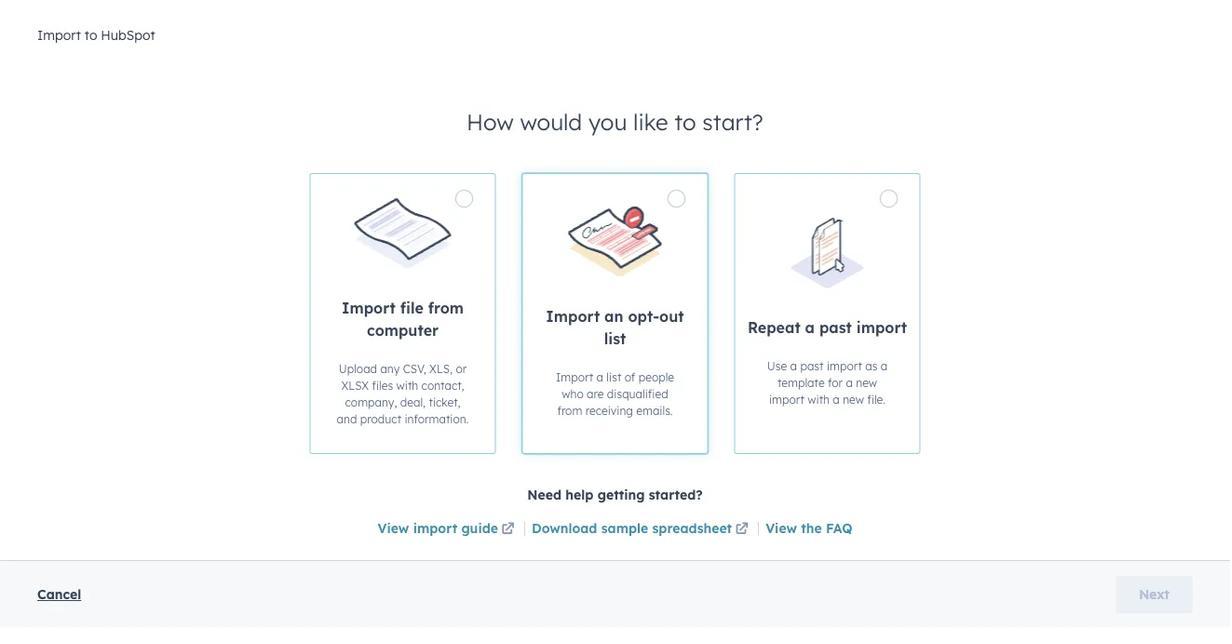 Task type: describe. For each thing, give the bounding box(es) containing it.
would
[[520, 108, 582, 136]]

an
[[605, 307, 624, 326]]

faq
[[826, 521, 853, 537]]

guide
[[461, 521, 498, 537]]

sample
[[601, 521, 648, 537]]

a right repeat
[[805, 319, 815, 337]]

view import guide
[[378, 521, 498, 537]]

past for use
[[800, 359, 824, 373]]

a right for
[[846, 376, 853, 390]]

who
[[562, 387, 584, 401]]

past for repeat
[[820, 319, 852, 337]]

0 vertical spatial new
[[856, 376, 877, 390]]

a inside import a list of people who are disqualified from receiving emails.
[[597, 370, 604, 384]]

ticket,
[[429, 395, 461, 409]]

from inside import file from computer
[[428, 299, 464, 318]]

hubspot
[[101, 27, 155, 43]]

a right use
[[790, 359, 797, 373]]

product
[[360, 412, 402, 426]]

repeat a past import
[[748, 319, 907, 337]]

receiving
[[586, 404, 633, 418]]

import for import a list of people who are disqualified from receiving emails.
[[556, 370, 594, 384]]

file
[[400, 299, 424, 318]]

import down the template at the right bottom of page
[[769, 393, 805, 407]]

files
[[372, 379, 393, 393]]

import inside view import guide link
[[413, 521, 457, 537]]

a down for
[[833, 393, 840, 407]]

list inside import an opt-out list
[[604, 330, 626, 348]]

download
[[532, 521, 597, 537]]

import for import to hubspot
[[37, 27, 81, 43]]

download sample spreadsheet link
[[532, 519, 752, 542]]

csv,
[[403, 362, 426, 376]]

you
[[589, 108, 627, 136]]

file.
[[867, 393, 886, 407]]

cancel button
[[37, 584, 81, 606]]

xlsx
[[341, 379, 369, 393]]

import for import an opt-out list
[[546, 307, 600, 326]]

need
[[527, 487, 562, 503]]

1 horizontal spatial to
[[675, 108, 696, 136]]

people
[[639, 370, 674, 384]]

import an opt-out list
[[546, 307, 684, 348]]

from inside import a list of people who are disqualified from receiving emails.
[[557, 404, 582, 418]]

0 vertical spatial to
[[85, 27, 97, 43]]

information.
[[405, 412, 469, 426]]

template
[[778, 376, 825, 390]]

1 vertical spatial new
[[843, 393, 864, 407]]

upload
[[339, 362, 377, 376]]

how would you like to start?
[[467, 108, 764, 136]]

upload any csv, xls, or xlsx files with contact, company, deal, ticket, and product information.
[[337, 362, 469, 426]]

getting
[[598, 487, 645, 503]]

use a past import as a template for a new import with a new file.
[[767, 359, 888, 407]]

like
[[633, 108, 668, 136]]



Task type: vqa. For each thing, say whether or not it's contained in the screenshot.


Task type: locate. For each thing, give the bounding box(es) containing it.
list inside import a list of people who are disqualified from receiving emails.
[[607, 370, 622, 384]]

list
[[604, 330, 626, 348], [607, 370, 622, 384]]

link opens in a new window image
[[502, 519, 515, 542], [502, 524, 515, 537]]

None radio
[[522, 173, 708, 455]]

import inside import file from computer
[[342, 299, 396, 318]]

computer
[[367, 321, 439, 340]]

to left hubspot
[[85, 27, 97, 43]]

link opens in a new window image
[[735, 519, 749, 542], [735, 524, 749, 537]]

import to hubspot
[[37, 27, 155, 43]]

1 vertical spatial from
[[557, 404, 582, 418]]

from
[[428, 299, 464, 318], [557, 404, 582, 418]]

for
[[828, 376, 843, 390]]

2 view from the left
[[766, 521, 797, 537]]

new left file.
[[843, 393, 864, 407]]

help
[[566, 487, 594, 503]]

import up the computer
[[342, 299, 396, 318]]

deal,
[[400, 395, 426, 409]]

out
[[660, 307, 684, 326]]

1 vertical spatial to
[[675, 108, 696, 136]]

the
[[801, 521, 822, 537]]

view for view import guide
[[378, 521, 409, 537]]

1 link opens in a new window image from the top
[[502, 519, 515, 542]]

spreadsheet
[[652, 521, 732, 537]]

0 vertical spatial list
[[604, 330, 626, 348]]

with
[[396, 379, 418, 393], [808, 393, 830, 407]]

are
[[587, 387, 604, 401]]

with down for
[[808, 393, 830, 407]]

any
[[380, 362, 400, 376]]

1 horizontal spatial with
[[808, 393, 830, 407]]

import left hubspot
[[37, 27, 81, 43]]

import a list of people who are disqualified from receiving emails.
[[556, 370, 674, 418]]

import for import file from computer
[[342, 299, 396, 318]]

import up for
[[827, 359, 862, 373]]

past up for
[[820, 319, 852, 337]]

past inside use a past import as a template for a new import with a new file.
[[800, 359, 824, 373]]

import
[[857, 319, 907, 337], [827, 359, 862, 373], [769, 393, 805, 407], [413, 521, 457, 537]]

a
[[805, 319, 815, 337], [790, 359, 797, 373], [881, 359, 888, 373], [597, 370, 604, 384], [846, 376, 853, 390], [833, 393, 840, 407]]

emails.
[[636, 404, 673, 418]]

past up the template at the right bottom of page
[[800, 359, 824, 373]]

to right the like at the right top
[[675, 108, 696, 136]]

list down "an"
[[604, 330, 626, 348]]

1 horizontal spatial from
[[557, 404, 582, 418]]

view left guide
[[378, 521, 409, 537]]

import left guide
[[413, 521, 457, 537]]

new down as
[[856, 376, 877, 390]]

of
[[625, 370, 636, 384]]

0 horizontal spatial view
[[378, 521, 409, 537]]

view
[[378, 521, 409, 537], [766, 521, 797, 537]]

with inside use a past import as a template for a new import with a new file.
[[808, 393, 830, 407]]

new
[[856, 376, 877, 390], [843, 393, 864, 407]]

import file from computer
[[342, 299, 464, 340]]

started?
[[649, 487, 703, 503]]

company,
[[345, 395, 397, 409]]

import
[[37, 27, 81, 43], [342, 299, 396, 318], [546, 307, 600, 326], [556, 370, 594, 384]]

0 horizontal spatial with
[[396, 379, 418, 393]]

how
[[467, 108, 514, 136]]

with up deal,
[[396, 379, 418, 393]]

and
[[337, 412, 357, 426]]

view for view the faq
[[766, 521, 797, 537]]

0 horizontal spatial from
[[428, 299, 464, 318]]

view left the on the bottom
[[766, 521, 797, 537]]

view import guide link
[[378, 519, 518, 542]]

a right as
[[881, 359, 888, 373]]

contact,
[[422, 379, 464, 393]]

repeat
[[748, 319, 801, 337]]

import inside import an opt-out list
[[546, 307, 600, 326]]

as
[[865, 359, 878, 373]]

cancel
[[37, 587, 81, 603]]

2 link opens in a new window image from the top
[[502, 524, 515, 537]]

need help getting started?
[[527, 487, 703, 503]]

0 horizontal spatial to
[[85, 27, 97, 43]]

link opens in a new window image inside download sample spreadsheet link
[[735, 524, 749, 537]]

next button
[[1116, 577, 1193, 614]]

link opens in a new window image inside view import guide link
[[502, 524, 515, 537]]

1 horizontal spatial view
[[766, 521, 797, 537]]

or
[[456, 362, 467, 376]]

import left "an"
[[546, 307, 600, 326]]

0 vertical spatial from
[[428, 299, 464, 318]]

import inside import a list of people who are disqualified from receiving emails.
[[556, 370, 594, 384]]

opt-
[[628, 307, 660, 326]]

0 vertical spatial past
[[820, 319, 852, 337]]

from down who at the bottom of page
[[557, 404, 582, 418]]

1 vertical spatial past
[[800, 359, 824, 373]]

from right file
[[428, 299, 464, 318]]

next
[[1139, 587, 1170, 603]]

1 view from the left
[[378, 521, 409, 537]]

start?
[[703, 108, 764, 136]]

view inside view import guide link
[[378, 521, 409, 537]]

past
[[820, 319, 852, 337], [800, 359, 824, 373]]

import up as
[[857, 319, 907, 337]]

None radio
[[310, 173, 496, 455], [734, 173, 921, 455], [310, 173, 496, 455], [734, 173, 921, 455]]

view the faq
[[766, 521, 853, 537]]

1 vertical spatial list
[[607, 370, 622, 384]]

list left of
[[607, 370, 622, 384]]

use
[[767, 359, 787, 373]]

xls,
[[429, 362, 453, 376]]

none radio containing import an opt-out list
[[522, 173, 708, 455]]

2 link opens in a new window image from the top
[[735, 524, 749, 537]]

to
[[85, 27, 97, 43], [675, 108, 696, 136]]

with inside upload any csv, xls, or xlsx files with contact, company, deal, ticket, and product information.
[[396, 379, 418, 393]]

a up are
[[597, 370, 604, 384]]

import up who at the bottom of page
[[556, 370, 594, 384]]

download sample spreadsheet
[[532, 521, 732, 537]]

view the faq link
[[766, 521, 853, 537]]

1 link opens in a new window image from the top
[[735, 519, 749, 542]]

disqualified
[[607, 387, 668, 401]]



